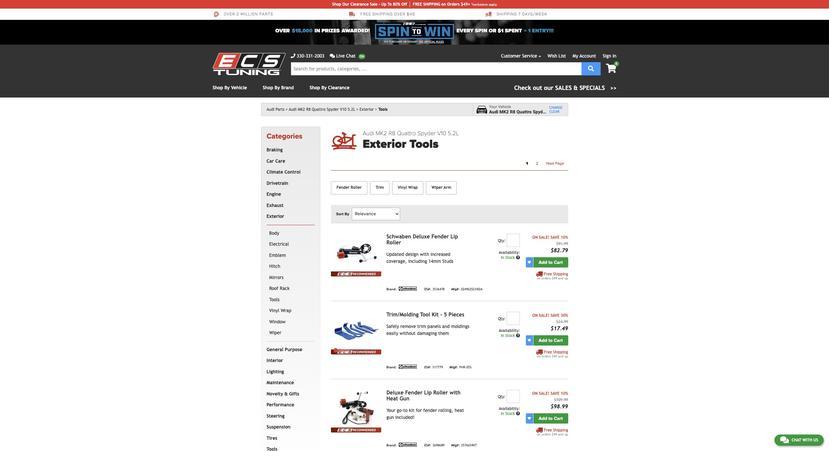 Task type: vqa. For each thing, say whether or not it's contained in the screenshot.


Task type: locate. For each thing, give the bounding box(es) containing it.
customer
[[502, 53, 521, 59]]

2 vertical spatial add
[[539, 416, 548, 422]]

shop by brand link
[[263, 85, 294, 90]]

deluxe fender lip roller with heat gun
[[387, 390, 461, 402]]

on inside on sale!                         save 10% $109.99 $98.99
[[533, 392, 538, 396]]

3 qty: from the top
[[498, 395, 506, 400]]

1 question circle image from the top
[[517, 256, 521, 260]]

add to cart for $17.49
[[539, 338, 563, 344]]

3 add to cart from the top
[[539, 416, 563, 422]]

add for $17.49
[[539, 338, 548, 344]]

sales
[[556, 84, 572, 91]]

0 vertical spatial cart
[[554, 260, 563, 266]]

1 horizontal spatial deluxe
[[413, 234, 430, 240]]

1 horizontal spatial lip
[[451, 234, 459, 240]]

0 horizontal spatial wiper
[[269, 331, 282, 336]]

add to cart button for $17.49
[[534, 336, 569, 346]]

2 horizontal spatial tools
[[410, 137, 439, 151]]

orders down "$82.79"
[[542, 277, 551, 280]]

and down "$82.79"
[[559, 277, 564, 280]]

0 vertical spatial vinyl wrap link
[[393, 181, 424, 195]]

vinyl inside the exterior subcategories element
[[269, 308, 280, 314]]

add to wish list image for $82.79
[[528, 261, 532, 264]]

stock for $82.79
[[506, 256, 515, 260]]

orders down $98.99
[[542, 433, 551, 437]]

&
[[574, 84, 578, 91], [285, 392, 288, 397]]

- left the up
[[379, 2, 381, 7]]

2 vertical spatial tools
[[269, 297, 280, 303]]

roof rack
[[269, 286, 290, 292]]

and down $98.99
[[559, 433, 564, 437]]

roller up rolling,
[[434, 390, 448, 396]]

exterior inside category navigation element
[[267, 214, 285, 219]]

1 horizontal spatial 5.2l
[[448, 130, 459, 137]]

2 vertical spatial schwaben - corporate logo image
[[398, 443, 418, 447]]

1 add from the top
[[539, 260, 548, 266]]

2 vertical spatial up
[[565, 433, 569, 437]]

3 on from the top
[[533, 392, 538, 396]]

0 vertical spatial schwaben - corporate logo image
[[398, 287, 418, 291]]

0 vertical spatial fender
[[337, 185, 350, 190]]

add to cart down $98.99
[[539, 416, 563, 422]]

1 link
[[523, 159, 532, 168]]

wiper inside "link"
[[269, 331, 282, 336]]

spyder inside audi mk2 r8 quattro spyder v10 5.2l exterior tools
[[418, 130, 436, 137]]

0 vertical spatial sale!
[[539, 235, 550, 240]]

0 vertical spatial save
[[551, 235, 560, 240]]

roller left trim
[[351, 185, 362, 190]]

no
[[385, 40, 389, 43]]

0 vertical spatial add to wish list image
[[528, 261, 532, 264]]

comments image
[[330, 54, 335, 58]]

up down "$82.79"
[[565, 277, 569, 280]]

add down on sale!                         save 10% $91.99 $82.79
[[539, 260, 548, 266]]

chat inside live chat link
[[346, 53, 356, 59]]

sale! inside on sale!                         save 30% $24.99 $17.49
[[539, 314, 550, 318]]

2 in stock from the top
[[501, 334, 517, 338]]

14mm
[[429, 259, 441, 264]]

cart down the $17.49
[[554, 338, 563, 344]]

and for $98.99
[[559, 433, 564, 437]]

exterior for topmost exterior link
[[360, 107, 374, 112]]

add to wish list image for $17.49
[[528, 339, 532, 343]]

2003
[[315, 53, 325, 59]]

1 vertical spatial add to cart button
[[534, 336, 569, 346]]

2 left million
[[237, 12, 239, 17]]

orders down the $17.49
[[542, 355, 551, 359]]

tools inside the exterior subcategories element
[[269, 297, 280, 303]]

in for $82.79
[[501, 256, 505, 260]]

chat inside chat with us link
[[792, 439, 802, 443]]

0 horizontal spatial vinyl wrap
[[269, 308, 292, 314]]

1 vertical spatial in stock
[[501, 334, 517, 338]]

330-331-2003 link
[[291, 53, 325, 60]]

1 vertical spatial free shipping on orders $49 and up
[[537, 350, 569, 359]]

qty: for deluxe fender lip roller with heat gun
[[498, 395, 506, 400]]

vinyl right trim
[[398, 185, 407, 190]]

1 vertical spatial brand:
[[387, 366, 397, 370]]

chat right comments image
[[792, 439, 802, 443]]

vinyl wrap link right trim link
[[393, 181, 424, 195]]

1 sale! from the top
[[539, 235, 550, 240]]

with left us
[[803, 439, 813, 443]]

save inside on sale!                         save 30% $24.99 $17.49
[[551, 314, 560, 318]]

v10 inside the your vehicle audi mk2 r8 quattro spyder v10 5.2l
[[549, 109, 557, 115]]

1 horizontal spatial your
[[490, 105, 498, 109]]

over left million
[[224, 12, 235, 17]]

lip up 'studs'
[[451, 234, 459, 240]]

3 schwaben - corporate logo image from the top
[[398, 443, 418, 447]]

add for $98.99
[[539, 416, 548, 422]]

arm
[[444, 185, 452, 190]]

deluxe up go-
[[387, 390, 404, 396]]

1 horizontal spatial vehicle
[[499, 105, 511, 109]]

1 vertical spatial ecs tuning recommends this product. image
[[331, 350, 382, 355]]

clearance for by
[[328, 85, 350, 90]]

to for trim/molding tool kit - 5 pieces
[[549, 338, 553, 344]]

1 horizontal spatial mk2
[[376, 130, 387, 137]]

schwaben - corporate logo image
[[398, 287, 418, 291], [398, 365, 418, 369], [398, 443, 418, 447]]

to down $98.99
[[549, 416, 553, 422]]

spin
[[475, 27, 488, 34]]

up down the $17.49
[[565, 355, 569, 359]]

add to cart down the $17.49
[[539, 338, 563, 344]]

brand: up the trim/molding
[[387, 288, 397, 292]]

3 up from the top
[[565, 433, 569, 437]]

by for vehicle
[[225, 85, 230, 90]]

with inside deluxe fender lip roller with heat gun
[[450, 390, 461, 396]]

shipping
[[373, 12, 393, 17]]

to inside your go-to kit for fender rolling, heat gun included!
[[404, 408, 408, 414]]

schwaben - corporate logo image up the trim/molding
[[398, 287, 418, 291]]

0 vertical spatial 10%
[[561, 235, 569, 240]]

1 horizontal spatial r8
[[389, 130, 396, 137]]

1 vertical spatial schwaben - corporate logo image
[[398, 365, 418, 369]]

shipping down "$82.79"
[[554, 272, 569, 277]]

schwaben
[[387, 234, 412, 240]]

5.2l inside audi mk2 r8 quattro spyder v10 5.2l exterior tools
[[448, 130, 459, 137]]

1 qty: from the top
[[498, 239, 506, 243]]

question circle image for $82.79
[[517, 256, 521, 260]]

mfg#: left phr-
[[450, 366, 458, 370]]

2 cart from the top
[[554, 338, 563, 344]]

to down the $17.49
[[549, 338, 553, 344]]

rules
[[436, 40, 444, 43]]

gifts
[[289, 392, 299, 397]]

increased
[[431, 252, 451, 257]]

sale! inside on sale!                         save 10% $109.99 $98.99
[[539, 392, 550, 396]]

brand: down gun
[[387, 444, 397, 448]]

3 in stock from the top
[[501, 412, 517, 417]]

0 vertical spatial on
[[533, 235, 538, 240]]

clearance up audi mk2 r8 quattro spyder v10 5.2l "link"
[[328, 85, 350, 90]]

deluxe
[[413, 234, 430, 240], [387, 390, 404, 396]]

1 vertical spatial on
[[533, 314, 538, 318]]

sort
[[336, 212, 344, 217]]

wiper down window
[[269, 331, 282, 336]]

1 horizontal spatial wiper
[[432, 185, 443, 190]]

quattro for audi mk2 r8 quattro spyder v10 5.2l
[[312, 107, 326, 112]]

10% inside on sale!                         save 10% $109.99 $98.99
[[561, 392, 569, 396]]

2 up from the top
[[565, 355, 569, 359]]

1 vertical spatial exterior
[[363, 137, 407, 151]]

kit
[[409, 408, 415, 414]]

$49 for trim/molding tool kit - 5 pieces
[[552, 355, 558, 359]]

mk2 for audi mk2 r8 quattro spyder v10 5.2l
[[298, 107, 305, 112]]

3 sale! from the top
[[539, 392, 550, 396]]

wiper left arm on the top of the page
[[432, 185, 443, 190]]

0 vertical spatial wiper
[[432, 185, 443, 190]]

question circle image
[[517, 256, 521, 260], [517, 412, 521, 416]]

1 save from the top
[[551, 235, 560, 240]]

clearance right our
[[351, 2, 369, 7]]

1 vertical spatial clearance
[[328, 85, 350, 90]]

deluxe inside schwaben deluxe fender lip roller
[[413, 234, 430, 240]]

your inside your go-to kit for fender rolling, heat gun included!
[[387, 408, 396, 414]]

novelty & gifts
[[267, 392, 299, 397]]

1 horizontal spatial with
[[450, 390, 461, 396]]

add to cart button down $98.99
[[534, 414, 569, 424]]

shop for shop by brand
[[263, 85, 273, 90]]

your for your go-to kit for fender rolling, heat gun included!
[[387, 408, 396, 414]]

r8 inside audi mk2 r8 quattro spyder v10 5.2l exterior tools
[[389, 130, 396, 137]]

for
[[416, 408, 422, 414]]

mk2 inside the your vehicle audi mk2 r8 quattro spyder v10 5.2l
[[500, 109, 509, 115]]

2 stock from the top
[[506, 334, 515, 338]]

shipping for $17.49
[[554, 350, 569, 355]]

free down $98.99
[[544, 429, 552, 433]]

gun
[[400, 396, 410, 402]]

0 horizontal spatial over
[[224, 12, 235, 17]]

vinyl wrap link up window
[[268, 306, 314, 317]]

1 horizontal spatial v10
[[438, 130, 447, 137]]

0 horizontal spatial lip
[[425, 390, 432, 396]]

mfg#: for heat
[[452, 444, 460, 448]]

and down the $17.49
[[559, 355, 564, 359]]

& left gifts
[[285, 392, 288, 397]]

fender inside deluxe fender lip roller with heat gun
[[406, 390, 423, 396]]

mirrors link
[[268, 273, 314, 284]]

add to cart down "$82.79"
[[539, 260, 563, 266]]

2 vertical spatial save
[[551, 392, 560, 396]]

shop for shop by vehicle
[[213, 85, 223, 90]]

lip up fender
[[425, 390, 432, 396]]

2 vertical spatial with
[[803, 439, 813, 443]]

safely remove trim panels and moldings easily without damaging them
[[387, 324, 470, 336]]

es#3698689 - 3576659kt - deluxe fender lip roller with heat gun  - your go-to kit for fender rolling, heat gun included! - schwaben - audi bmw volkswagen mercedes benz mini porsche image
[[331, 390, 382, 428]]

3 cart from the top
[[554, 416, 563, 422]]

body link
[[268, 228, 314, 239]]

vehicle
[[231, 85, 247, 90], [499, 105, 511, 109]]

1 vertical spatial es#:
[[425, 366, 432, 370]]

es#: for pieces
[[425, 366, 432, 370]]

fender up kit
[[406, 390, 423, 396]]

exterior subcategories element
[[267, 225, 315, 342]]

2 add to cart from the top
[[539, 338, 563, 344]]

wrap down tools link
[[281, 308, 292, 314]]

vinyl up window
[[269, 308, 280, 314]]

wiper link
[[268, 328, 314, 339]]

5.2l for audi mk2 r8 quattro spyder v10 5.2l
[[348, 107, 356, 112]]

1 vertical spatial vinyl wrap
[[269, 308, 292, 314]]

brand
[[282, 85, 294, 90]]

lip inside deluxe fender lip roller with heat gun
[[425, 390, 432, 396]]

cart for $82.79
[[554, 260, 563, 266]]

2 link
[[532, 159, 543, 168]]

1 vertical spatial &
[[285, 392, 288, 397]]

quattro inside audi mk2 r8 quattro spyder v10 5.2l exterior tools
[[397, 130, 416, 137]]

lip inside schwaben deluxe fender lip roller
[[451, 234, 459, 240]]

3 ecs tuning recommends this product. image from the top
[[331, 428, 382, 433]]

2 qty: from the top
[[498, 317, 506, 322]]

1 stock from the top
[[506, 256, 515, 260]]

0 vertical spatial -
[[379, 2, 381, 7]]

and for $82.79
[[559, 277, 564, 280]]

2 ecs tuning recommends this product. image from the top
[[331, 350, 382, 355]]

1 cart from the top
[[554, 260, 563, 266]]

up down $98.99
[[565, 433, 569, 437]]

next
[[547, 161, 555, 166]]

fender up sort by
[[337, 185, 350, 190]]

2 vertical spatial exterior
[[267, 214, 285, 219]]

save for $98.99
[[551, 392, 560, 396]]

trim/molding tool kit - 5 pieces
[[387, 312, 465, 318]]

vinyl wrap right trim
[[398, 185, 418, 190]]

spyder for audi mk2 r8 quattro spyder v10 5.2l exterior tools
[[418, 130, 436, 137]]

0 vertical spatial with
[[420, 252, 429, 257]]

es#3536478 - 024962sch02a - schwaben deluxe fender lip roller - updated design with increased coverage, including 14mm studs - schwaben - audi bmw volkswagen mercedes benz mini porsche image
[[331, 234, 382, 272]]

over $15,000 in prizes
[[276, 27, 340, 34]]

1 horizontal spatial 2
[[536, 161, 539, 166]]

ecs tuning recommends this product. image
[[331, 272, 382, 277], [331, 350, 382, 355], [331, 428, 382, 433]]

2 add to wish list image from the top
[[528, 339, 532, 343]]

$49+
[[461, 2, 471, 7]]

braking link
[[266, 145, 314, 156]]

1 vertical spatial availability:
[[499, 329, 521, 333]]

5.2l
[[348, 107, 356, 112], [558, 109, 567, 115], [448, 130, 459, 137]]

0 vertical spatial availability:
[[499, 251, 521, 255]]

availability: for $82.79
[[499, 251, 521, 255]]

1 horizontal spatial roller
[[387, 240, 401, 246]]

brand: for pieces
[[387, 366, 397, 370]]

3 orders from the top
[[542, 433, 551, 437]]

3 es#: from the top
[[425, 444, 432, 448]]

cart for $17.49
[[554, 338, 563, 344]]

on sale!                         save 30% $24.99 $17.49
[[533, 314, 569, 332]]

1 left 2 link
[[527, 161, 528, 166]]

save left 30%
[[551, 314, 560, 318]]

1 vertical spatial stock
[[506, 334, 515, 338]]

with up including
[[420, 252, 429, 257]]

audi inside audi mk2 r8 quattro spyder v10 5.2l exterior tools
[[363, 130, 374, 137]]

ship
[[424, 2, 432, 7]]

0 vertical spatial deluxe
[[413, 234, 430, 240]]

shop
[[333, 2, 341, 7], [213, 85, 223, 90], [263, 85, 273, 90], [310, 85, 320, 90]]

add to cart button down the $17.49
[[534, 336, 569, 346]]

add to wish list image
[[528, 417, 532, 421]]

1 horizontal spatial -
[[441, 312, 443, 318]]

ecs tuning recommends this product. image for schwaben deluxe fender lip roller
[[331, 272, 382, 277]]

1 vertical spatial roller
[[387, 240, 401, 246]]

1 vertical spatial lip
[[425, 390, 432, 396]]

1 horizontal spatial clearance
[[351, 2, 369, 7]]

1 horizontal spatial wrap
[[409, 185, 418, 190]]

1 vertical spatial with
[[450, 390, 461, 396]]

2 orders from the top
[[542, 355, 551, 359]]

$49 right over
[[407, 12, 415, 17]]

by up audi mk2 r8 quattro spyder v10 5.2l "link"
[[322, 85, 327, 90]]

2 on from the top
[[533, 314, 538, 318]]

brand: up the heat at the left bottom
[[387, 366, 397, 370]]

2 brand: from the top
[[387, 366, 397, 370]]

roller
[[351, 185, 362, 190], [387, 240, 401, 246], [434, 390, 448, 396]]

vinyl
[[398, 185, 407, 190], [269, 308, 280, 314]]

exterior
[[360, 107, 374, 112], [363, 137, 407, 151], [267, 214, 285, 219]]

to down "$82.79"
[[549, 260, 553, 266]]

on inside on sale!                         save 10% $91.99 $82.79
[[533, 235, 538, 240]]

1 horizontal spatial tools
[[379, 107, 388, 112]]

Search text field
[[291, 62, 582, 76]]

1 brand: from the top
[[387, 288, 397, 292]]

2 availability: from the top
[[499, 329, 521, 333]]

0 vertical spatial over
[[224, 12, 235, 17]]

save inside on sale!                         save 10% $109.99 $98.99
[[551, 392, 560, 396]]

audi for audi mk2 r8 quattro spyder v10 5.2l
[[289, 107, 297, 112]]

add to wish list image
[[528, 261, 532, 264], [528, 339, 532, 343]]

by down ecs tuning image
[[225, 85, 230, 90]]

schwaben deluxe fender lip roller link
[[387, 234, 459, 246]]

official
[[425, 40, 436, 43]]

free shipping on orders $49 and up down the $17.49
[[537, 350, 569, 359]]

audi mk2 r8 quattro spyder v10 5.2l
[[289, 107, 356, 112]]

add to cart for $82.79
[[539, 260, 563, 266]]

shipping down the $17.49
[[554, 350, 569, 355]]

2 vertical spatial ecs tuning recommends this product. image
[[331, 428, 382, 433]]

availability: for $98.99
[[499, 407, 521, 412]]

deluxe up 'design'
[[413, 234, 430, 240]]

moldings
[[452, 324, 470, 330]]

1 horizontal spatial over
[[276, 27, 290, 34]]

0 vertical spatial question circle image
[[517, 256, 521, 260]]

0 vertical spatial chat
[[346, 53, 356, 59]]

1 ecs tuning recommends this product. image from the top
[[331, 272, 382, 277]]

shipping for $98.99
[[554, 429, 569, 433]]

1 horizontal spatial quattro
[[397, 130, 416, 137]]

0 vertical spatial qty:
[[498, 239, 506, 243]]

free shipping on orders $49 and up down "$82.79"
[[537, 272, 569, 280]]

0 vertical spatial add to cart
[[539, 260, 563, 266]]

availability: for $17.49
[[499, 329, 521, 333]]

es#: left '517779'
[[425, 366, 432, 370]]

with up heat
[[450, 390, 461, 396]]

& inside category navigation element
[[285, 392, 288, 397]]

1 vertical spatial add to cart
[[539, 338, 563, 344]]

mfg#: 3576659kt
[[452, 444, 477, 448]]

1 vertical spatial vinyl
[[269, 308, 280, 314]]

on inside on sale!                         save 30% $24.99 $17.49
[[533, 314, 538, 318]]

performance link
[[266, 400, 314, 411]]

2 right 1 link
[[536, 161, 539, 166]]

shipping down $98.99
[[554, 429, 569, 433]]

v10 inside audi mk2 r8 quattro spyder v10 5.2l exterior tools
[[438, 130, 447, 137]]

3 brand: from the top
[[387, 444, 397, 448]]

$49 down $98.99
[[552, 433, 558, 437]]

$49 down "$82.79"
[[552, 277, 558, 280]]

vinyl wrap up window
[[269, 308, 292, 314]]

by left brand
[[275, 85, 280, 90]]

1 vertical spatial add to wish list image
[[528, 339, 532, 343]]

5.2l inside the your vehicle audi mk2 r8 quattro spyder v10 5.2l
[[558, 109, 567, 115]]

panels
[[428, 324, 441, 330]]

1 10% from the top
[[561, 235, 569, 240]]

2 horizontal spatial spyder
[[533, 109, 547, 115]]

free shipping on orders $49 and up down $98.99
[[537, 429, 569, 437]]

1 vertical spatial save
[[551, 314, 560, 318]]

wiper arm link
[[426, 181, 457, 195]]

10% up $109.99
[[561, 392, 569, 396]]

live
[[337, 53, 345, 59]]

2 sale! from the top
[[539, 314, 550, 318]]

1 orders from the top
[[542, 277, 551, 280]]

2 horizontal spatial mk2
[[500, 109, 509, 115]]

quattro for audi mk2 r8 quattro spyder v10 5.2l exterior tools
[[397, 130, 416, 137]]

2 horizontal spatial with
[[803, 439, 813, 443]]

maintenance
[[267, 381, 294, 386]]

save inside on sale!                         save 10% $91.99 $82.79
[[551, 235, 560, 240]]

1 vertical spatial fender
[[432, 234, 449, 240]]

2 vertical spatial add to cart button
[[534, 414, 569, 424]]

question circle image
[[517, 334, 521, 338]]

shop our clearance sale - up to 80% off
[[333, 2, 408, 7]]

your inside the your vehicle audi mk2 r8 quattro spyder v10 5.2l
[[490, 105, 498, 109]]

entry!!!
[[532, 27, 554, 34]]

in
[[613, 53, 617, 59], [501, 256, 505, 260], [501, 334, 505, 338], [501, 412, 505, 417]]

in stock
[[501, 256, 517, 260], [501, 334, 517, 338], [501, 412, 517, 417]]

free down "$82.79"
[[544, 272, 552, 277]]

0 horizontal spatial roller
[[351, 185, 362, 190]]

shop for shop by clearance
[[310, 85, 320, 90]]

3 add to cart button from the top
[[534, 414, 569, 424]]

- left 5
[[441, 312, 443, 318]]

shop by vehicle
[[213, 85, 247, 90]]

1 add to wish list image from the top
[[528, 261, 532, 264]]

1 free shipping on orders $49 and up from the top
[[537, 272, 569, 280]]

3 availability: from the top
[[499, 407, 521, 412]]

1 availability: from the top
[[499, 251, 521, 255]]

schwaben - corporate logo image left es#: 3698689
[[398, 443, 418, 447]]

2 vertical spatial fender
[[406, 390, 423, 396]]

add right add to wish list icon
[[539, 416, 548, 422]]

0 horizontal spatial &
[[285, 392, 288, 397]]

0 vertical spatial free shipping on orders $49 and up
[[537, 272, 569, 280]]

cart down $98.99
[[554, 416, 563, 422]]

and for $17.49
[[559, 355, 564, 359]]

save for $82.79
[[551, 235, 560, 240]]

cart down "$82.79"
[[554, 260, 563, 266]]

mk2 inside audi mk2 r8 quattro spyder v10 5.2l exterior tools
[[376, 130, 387, 137]]

es#: left 3536478
[[425, 288, 432, 292]]

2 es#: from the top
[[425, 366, 432, 370]]

1 in stock from the top
[[501, 256, 517, 260]]

add
[[539, 260, 548, 266], [539, 338, 548, 344], [539, 416, 548, 422]]

1 horizontal spatial vinyl
[[398, 185, 407, 190]]

and up them at the right bottom of page
[[443, 324, 450, 330]]

million
[[241, 12, 258, 17]]

fender up increased
[[432, 234, 449, 240]]

save for $17.49
[[551, 314, 560, 318]]

0 vertical spatial lip
[[451, 234, 459, 240]]

2 vertical spatial orders
[[542, 433, 551, 437]]

on for $82.79
[[533, 235, 538, 240]]

your for your vehicle audi mk2 r8 quattro spyder v10 5.2l
[[490, 105, 498, 109]]

1 vertical spatial chat
[[792, 439, 802, 443]]

1 es#: from the top
[[425, 288, 432, 292]]

2 question circle image from the top
[[517, 412, 521, 416]]

on sale!                         save 10% $109.99 $98.99
[[533, 392, 569, 410]]

3 add from the top
[[539, 416, 548, 422]]

steering link
[[266, 411, 314, 422]]

steering
[[267, 414, 285, 419]]

10% up the $91.99 on the bottom right
[[561, 235, 569, 240]]

sale! for $82.79
[[539, 235, 550, 240]]

fender
[[424, 408, 437, 414]]

chat right the 'live'
[[346, 53, 356, 59]]

safely
[[387, 324, 399, 330]]

clearance for our
[[351, 2, 369, 7]]

$49 down the $17.49
[[552, 355, 558, 359]]

2 inside paginated product list navigation navigation
[[536, 161, 539, 166]]

5.2l for audi mk2 r8 quattro spyder v10 5.2l exterior tools
[[448, 130, 459, 137]]

1 right the =
[[529, 27, 531, 34]]

2 schwaben - corporate logo image from the top
[[398, 365, 418, 369]]

mfg#: left 024962sch02a
[[452, 288, 460, 292]]

by right sort
[[345, 212, 350, 217]]

free for schwaben deluxe fender lip roller
[[544, 272, 552, 277]]

& right sales
[[574, 84, 578, 91]]

10% inside on sale!                         save 10% $91.99 $82.79
[[561, 235, 569, 240]]

2 add from the top
[[539, 338, 548, 344]]

0 vertical spatial vinyl wrap
[[398, 185, 418, 190]]

every spin or $1 spent = 1 entry!!!
[[457, 27, 554, 34]]

0 horizontal spatial wrap
[[281, 308, 292, 314]]

remove
[[401, 324, 416, 330]]

customer service button
[[502, 53, 541, 60]]

add down on sale!                         save 30% $24.99 $17.49
[[539, 338, 548, 344]]

in stock for $17.49
[[501, 334, 517, 338]]

free down the $17.49
[[544, 350, 552, 355]]

3536478
[[433, 288, 445, 292]]

es#: 3536478
[[425, 288, 445, 292]]

emblem
[[269, 253, 286, 258]]

orders for $98.99
[[542, 433, 551, 437]]

in stock for $82.79
[[501, 256, 517, 260]]

mfg#: left 3576659kt
[[452, 444, 460, 448]]

to left kit
[[404, 408, 408, 414]]

2 save from the top
[[551, 314, 560, 318]]

updated
[[387, 252, 404, 257]]

2 10% from the top
[[561, 392, 569, 396]]

exterior inside audi mk2 r8 quattro spyder v10 5.2l exterior tools
[[363, 137, 407, 151]]

2 free shipping on orders $49 and up from the top
[[537, 350, 569, 359]]

2 vertical spatial availability:
[[499, 407, 521, 412]]

apply
[[489, 2, 497, 6]]

3576659kt
[[461, 444, 477, 448]]

save up the $91.99 on the bottom right
[[551, 235, 560, 240]]

qty: for schwaben deluxe fender lip roller
[[498, 239, 506, 243]]

and
[[559, 277, 564, 280], [443, 324, 450, 330], [559, 355, 564, 359], [559, 433, 564, 437]]

1 vertical spatial cart
[[554, 338, 563, 344]]

free for deluxe fender lip roller with heat gun
[[544, 429, 552, 433]]

wrap left wiper arm in the top of the page
[[409, 185, 418, 190]]

1 add to cart from the top
[[539, 260, 563, 266]]

up for $98.99
[[565, 433, 569, 437]]

engine
[[267, 192, 281, 197]]

up for $17.49
[[565, 355, 569, 359]]

to for deluxe fender lip roller with heat gun
[[549, 416, 553, 422]]

free shipping over $49 link
[[349, 11, 415, 17]]

roller up updated at the left bottom of the page
[[387, 240, 401, 246]]

None number field
[[507, 234, 521, 247], [507, 312, 521, 326], [507, 390, 521, 404], [507, 234, 521, 247], [507, 312, 521, 326], [507, 390, 521, 404]]

1 vertical spatial question circle image
[[517, 412, 521, 416]]

availability:
[[499, 251, 521, 255], [499, 329, 521, 333], [499, 407, 521, 412]]

3 save from the top
[[551, 392, 560, 396]]

2 vertical spatial sale!
[[539, 392, 550, 396]]

brand: for heat
[[387, 444, 397, 448]]

1 up from the top
[[565, 277, 569, 280]]

1 on from the top
[[533, 235, 538, 240]]

1 vertical spatial wiper
[[269, 331, 282, 336]]

save up $109.99
[[551, 392, 560, 396]]

3 stock from the top
[[506, 412, 515, 417]]

schwaben - corporate logo image left es#: 517779
[[398, 365, 418, 369]]

heat
[[455, 408, 464, 414]]

2 add to cart button from the top
[[534, 336, 569, 346]]

add to cart button down "$82.79"
[[534, 258, 569, 268]]

vinyl wrap
[[398, 185, 418, 190], [269, 308, 292, 314]]

to for schwaben deluxe fender lip roller
[[549, 260, 553, 266]]

0 horizontal spatial -
[[379, 2, 381, 7]]

1 add to cart button from the top
[[534, 258, 569, 268]]

sale! inside on sale!                         save 10% $91.99 $82.79
[[539, 235, 550, 240]]

phone image
[[291, 54, 296, 58]]

0 vertical spatial stock
[[506, 256, 515, 260]]

orders
[[542, 277, 551, 280], [542, 355, 551, 359], [542, 433, 551, 437]]

1 vertical spatial 2
[[536, 161, 539, 166]]

3 free shipping on orders $49 and up from the top
[[537, 429, 569, 437]]

over left "$15,000"
[[276, 27, 290, 34]]

braking
[[267, 148, 283, 153]]

fender inside schwaben deluxe fender lip roller
[[432, 234, 449, 240]]

2
[[237, 12, 239, 17], [536, 161, 539, 166]]

free shipping on orders $49 and up for $17.49
[[537, 350, 569, 359]]

es#: left the 3698689
[[425, 444, 432, 448]]



Task type: describe. For each thing, give the bounding box(es) containing it.
in for $17.49
[[501, 334, 505, 338]]

on sale!                         save 10% $91.99 $82.79
[[533, 235, 569, 254]]

free shipping on orders $49 and up for $82.79
[[537, 272, 569, 280]]

sale
[[370, 2, 378, 7]]

audi mk2 r8 quattro spyder v10 5.2l link
[[289, 107, 359, 112]]

shipping left 7
[[497, 12, 517, 17]]

sign in link
[[603, 53, 617, 59]]

ecs tuning image
[[213, 53, 286, 75]]

my
[[573, 53, 579, 59]]

3698689
[[433, 444, 445, 448]]

shipping for $82.79
[[554, 272, 569, 277]]

free shipping on orders $49 and up for $98.99
[[537, 429, 569, 437]]

free for trim/molding tool kit - 5 pieces
[[544, 350, 552, 355]]

trim
[[418, 324, 426, 330]]

hitch link
[[268, 261, 314, 273]]

emblem link
[[268, 250, 314, 261]]

categories
[[267, 132, 303, 141]]

& for sales
[[574, 84, 578, 91]]

es#517779 - phr-05s - trim/molding tool kit - 5 pieces - safely remove trim panels and moldings easily without damaging them - schwaben - audi bmw volkswagen mercedes benz mini porsche image
[[331, 312, 382, 350]]

ecs tuning recommends this product. image for trim/molding tool kit - 5 pieces
[[331, 350, 382, 355]]

5
[[444, 312, 447, 318]]

sort by
[[336, 212, 350, 217]]

audi parts link
[[267, 107, 288, 112]]

cart for $98.99
[[554, 416, 563, 422]]

add to cart button for $98.99
[[534, 414, 569, 424]]

climate control
[[267, 170, 301, 175]]

10% for $82.79
[[561, 235, 569, 240]]

& for novelty
[[285, 392, 288, 397]]

and inside "safely remove trim panels and moldings easily without damaging them"
[[443, 324, 450, 330]]

parts
[[260, 12, 273, 17]]

included!
[[396, 415, 415, 421]]

on for $17.49
[[533, 314, 538, 318]]

add for $82.79
[[539, 260, 548, 266]]

1 inside paginated product list navigation navigation
[[527, 161, 528, 166]]

up for $82.79
[[565, 277, 569, 280]]

sign in
[[603, 53, 617, 59]]

audi mk2 r8 quattro spyder v10 5.2l exterior tools
[[363, 130, 459, 151]]

shop by clearance link
[[310, 85, 350, 90]]

performance
[[267, 403, 295, 408]]

go-
[[397, 408, 404, 414]]

tires
[[267, 436, 278, 441]]

$109.99
[[555, 398, 569, 403]]

list
[[559, 53, 566, 59]]

necessary.
[[404, 40, 419, 43]]

330-
[[297, 53, 306, 59]]

orders for $17.49
[[542, 355, 551, 359]]

0 vertical spatial wrap
[[409, 185, 418, 190]]

paginated product list navigation navigation
[[363, 159, 569, 168]]

331-
[[306, 53, 315, 59]]

on for deluxe fender lip roller with heat gun
[[537, 433, 541, 437]]

fender roller
[[337, 185, 362, 190]]

es#: for heat
[[425, 444, 432, 448]]

on for $98.99
[[533, 392, 538, 396]]

category navigation element
[[261, 127, 321, 452]]

on for schwaben deluxe fender lip roller
[[537, 277, 541, 280]]

every
[[457, 27, 474, 34]]

rack
[[280, 286, 290, 292]]

clear link
[[550, 110, 563, 114]]

wiper for wiper
[[269, 331, 282, 336]]

es#: 3698689
[[425, 444, 445, 448]]

0 horizontal spatial fender
[[337, 185, 350, 190]]

0 vertical spatial vehicle
[[231, 85, 247, 90]]

exterior for bottom exterior link
[[267, 214, 285, 219]]

1 vertical spatial exterior link
[[266, 211, 314, 223]]

sign
[[603, 53, 612, 59]]

0 vertical spatial 2
[[237, 12, 239, 17]]

audi parts
[[267, 107, 285, 112]]

024962sch02a
[[461, 288, 483, 292]]

your vehicle audi mk2 r8 quattro spyder v10 5.2l
[[490, 105, 567, 115]]

mk2 for audi mk2 r8 quattro spyder v10 5.2l exterior tools
[[376, 130, 387, 137]]

1 vertical spatial vinyl wrap link
[[268, 306, 314, 317]]

deluxe fender lip roller with heat gun link
[[387, 390, 461, 402]]

in stock for $98.99
[[501, 412, 517, 417]]

tools inside audi mk2 r8 quattro spyder v10 5.2l exterior tools
[[410, 137, 439, 151]]

wiper for wiper arm
[[432, 185, 443, 190]]

stock for $98.99
[[506, 412, 515, 417]]

330-331-2003
[[297, 53, 325, 59]]

updated design with increased coverage, including 14mm studs
[[387, 252, 454, 264]]

0 vertical spatial roller
[[351, 185, 362, 190]]

add to cart for $98.99
[[539, 416, 563, 422]]

sale! for $98.99
[[539, 392, 550, 396]]

sale! for $17.49
[[539, 314, 550, 318]]

next page
[[547, 161, 565, 166]]

orders
[[448, 2, 460, 7]]

spyder inside the your vehicle audi mk2 r8 quattro spyder v10 5.2l
[[533, 109, 547, 115]]

0 vertical spatial mfg#:
[[452, 288, 460, 292]]

$49 for deluxe fender lip roller with heat gun
[[552, 433, 558, 437]]

search image
[[589, 65, 595, 71]]

exhaust
[[267, 203, 284, 208]]

purpose
[[285, 347, 303, 353]]

add to cart button for $82.79
[[534, 258, 569, 268]]

mfg#: 024962sch02a
[[452, 288, 483, 292]]

audi for audi parts
[[267, 107, 275, 112]]

*exclusions
[[472, 2, 488, 6]]

mfg#: phr-05s
[[450, 366, 472, 370]]

audi inside the your vehicle audi mk2 r8 quattro spyder v10 5.2l
[[490, 109, 499, 115]]

free ship ping on orders $49+ *exclusions apply
[[413, 2, 497, 7]]

ecs tuning recommends this product. image for deluxe fender lip roller with heat gun
[[331, 428, 382, 433]]

no purchase necessary. see official rules .
[[385, 40, 445, 43]]

0 vertical spatial 1
[[529, 27, 531, 34]]

1 horizontal spatial vinyl wrap
[[398, 185, 418, 190]]

v10 for audi mk2 r8 quattro spyder v10 5.2l exterior tools
[[438, 130, 447, 137]]

fender roller link
[[331, 181, 368, 195]]

over for over 2 million parts
[[224, 12, 235, 17]]

maintenance link
[[266, 378, 314, 389]]

service
[[523, 53, 538, 59]]

roof rack link
[[268, 284, 314, 295]]

sales & specials
[[556, 84, 605, 91]]

ecs tuning 'spin to win' contest logo image
[[375, 23, 454, 39]]

r8 inside the your vehicle audi mk2 r8 quattro spyder v10 5.2l
[[510, 109, 516, 115]]

ping
[[432, 2, 441, 7]]

0 vertical spatial vinyl
[[398, 185, 407, 190]]

stock for $17.49
[[506, 334, 515, 338]]

r8 for audi mk2 r8 quattro spyder v10 5.2l
[[306, 107, 311, 112]]

over for over $15,000 in prizes
[[276, 27, 290, 34]]

schwaben deluxe fender lip roller
[[387, 234, 459, 246]]

vinyl wrap inside the exterior subcategories element
[[269, 308, 292, 314]]

roller inside schwaben deluxe fender lip roller
[[387, 240, 401, 246]]

1 horizontal spatial vinyl wrap link
[[393, 181, 424, 195]]

mfg#: for pieces
[[450, 366, 458, 370]]

studs
[[443, 259, 454, 264]]

r8 for audi mk2 r8 quattro spyder v10 5.2l exterior tools
[[389, 130, 396, 137]]

novelty & gifts link
[[266, 389, 314, 400]]

517779
[[433, 366, 443, 370]]

in for $98.99
[[501, 412, 505, 417]]

0 vertical spatial exterior link
[[360, 107, 377, 112]]

0 vertical spatial tools
[[379, 107, 388, 112]]

wiper arm
[[432, 185, 452, 190]]

electrical link
[[268, 239, 314, 250]]

live chat link
[[330, 53, 366, 60]]

lighting link
[[266, 367, 314, 378]]

trim/molding
[[387, 312, 419, 318]]

vehicle inside the your vehicle audi mk2 r8 quattro spyder v10 5.2l
[[499, 105, 511, 109]]

sales & specials link
[[515, 83, 617, 92]]

including
[[409, 259, 427, 264]]

on for trim/molding tool kit - 5 pieces
[[537, 355, 541, 359]]

my account
[[573, 53, 597, 59]]

free down shop our clearance sale - up to 80% off
[[361, 12, 372, 17]]

shipping 7 days/week
[[497, 12, 548, 17]]

spyder for audi mk2 r8 quattro spyder v10 5.2l
[[327, 107, 339, 112]]

quattro inside the your vehicle audi mk2 r8 quattro spyder v10 5.2l
[[517, 109, 532, 115]]

specials
[[580, 84, 605, 91]]

car
[[267, 159, 274, 164]]

gun
[[387, 415, 394, 421]]

roller inside deluxe fender lip roller with heat gun
[[434, 390, 448, 396]]

shop by clearance
[[310, 85, 350, 90]]

shipping 7 days/week link
[[486, 11, 548, 17]]

clear
[[550, 110, 560, 114]]

schwaben - corporate logo image for pieces
[[398, 365, 418, 369]]

electrical
[[269, 242, 289, 247]]

05s
[[467, 366, 472, 370]]

$1
[[498, 27, 504, 34]]

comments image
[[781, 437, 790, 445]]

with inside updated design with increased coverage, including 14mm studs
[[420, 252, 429, 257]]

roof
[[269, 286, 279, 292]]

shopping cart image
[[607, 64, 617, 73]]

over
[[394, 12, 406, 17]]

deluxe inside deluxe fender lip roller with heat gun
[[387, 390, 404, 396]]

wrap inside the exterior subcategories element
[[281, 308, 292, 314]]

80%
[[393, 2, 401, 7]]

$49 for schwaben deluxe fender lip roller
[[552, 277, 558, 280]]

shop for shop our clearance sale - up to 80% off
[[333, 2, 341, 7]]

audi for audi mk2 r8 quattro spyder v10 5.2l exterior tools
[[363, 130, 374, 137]]

by for clearance
[[322, 85, 327, 90]]

v10 for audi mk2 r8 quattro spyder v10 5.2l
[[340, 107, 347, 112]]

by for brand
[[275, 85, 280, 90]]

$24.99
[[557, 320, 569, 325]]

next page link
[[543, 159, 569, 168]]

tires link
[[266, 434, 314, 445]]

general
[[267, 347, 284, 353]]

30%
[[561, 314, 569, 318]]

orders for $82.79
[[542, 277, 551, 280]]

1 schwaben - corporate logo image from the top
[[398, 287, 418, 291]]



